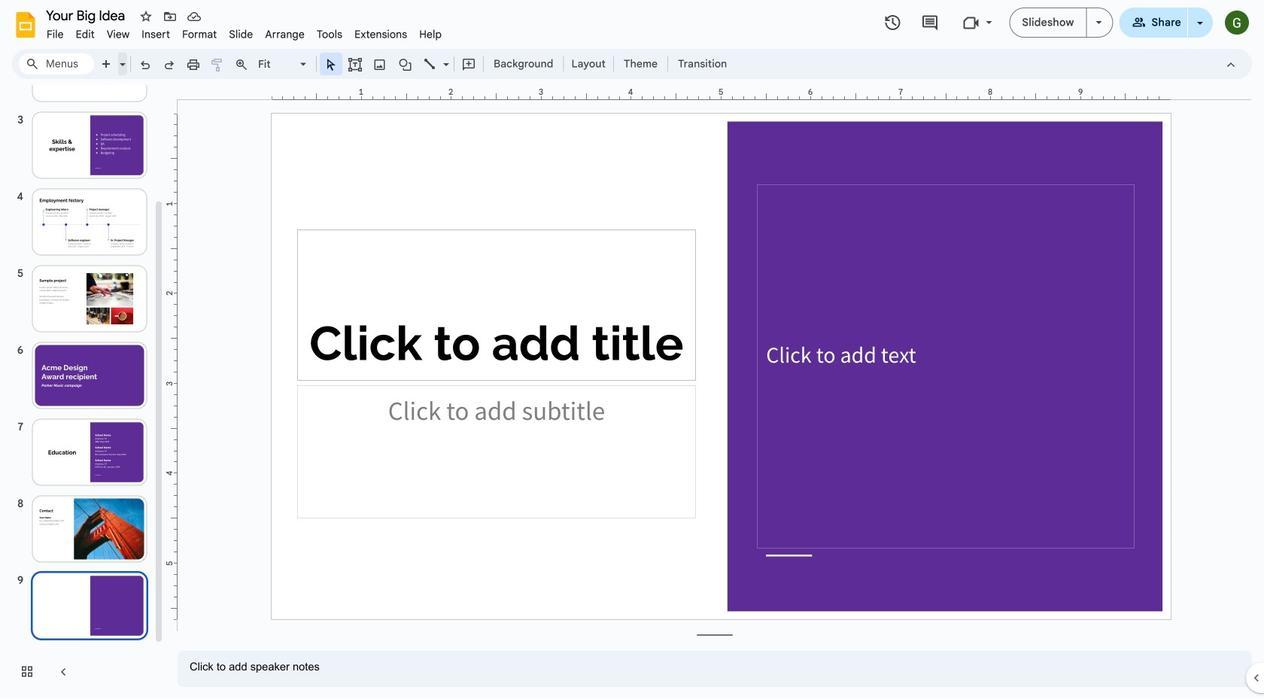 Task type: vqa. For each thing, say whether or not it's contained in the screenshot.
the Layout "popup button" at left
no



Task type: describe. For each thing, give the bounding box(es) containing it.
4 menu item from the left
[[136, 26, 176, 43]]

menu bar banner
[[0, 0, 1265, 699]]

main toolbar
[[93, 53, 735, 75]]

Rename text field
[[41, 6, 134, 24]]

8 menu item from the left
[[311, 26, 349, 43]]

Zoom text field
[[256, 53, 298, 75]]

9 menu item from the left
[[349, 26, 413, 43]]

text box image
[[348, 57, 363, 72]]

paint format image
[[210, 57, 225, 72]]

Star checkbox
[[135, 6, 157, 27]]

insert image image
[[371, 53, 389, 75]]

Menus field
[[19, 53, 94, 75]]

line image
[[423, 57, 438, 72]]

star image
[[139, 9, 154, 24]]

presentation options image
[[1096, 21, 1102, 24]]

6 menu item from the left
[[223, 26, 259, 43]]

5 menu item from the left
[[176, 26, 223, 43]]

zoom image
[[234, 57, 249, 72]]

slides home image
[[12, 11, 39, 38]]

Zoom field
[[254, 53, 313, 75]]



Task type: locate. For each thing, give the bounding box(es) containing it.
menu item up 'menus' field
[[41, 26, 70, 43]]

hide the menus (ctrl+shift+f) image
[[1224, 57, 1239, 72]]

application
[[0, 0, 1265, 699]]

select (esc) image
[[324, 57, 339, 72]]

3 menu item from the left
[[101, 26, 136, 43]]

menu item down rename text field
[[70, 26, 101, 43]]

show all comments image
[[921, 14, 939, 32]]

print (⌘p) image
[[186, 57, 201, 72]]

quick sharing actions image
[[1198, 22, 1204, 45]]

undo (⌘z) image
[[138, 57, 153, 72]]

menu item up select (esc) image
[[311, 26, 349, 43]]

7 menu item from the left
[[259, 26, 311, 43]]

1 menu item from the left
[[41, 26, 70, 43]]

menu item
[[41, 26, 70, 43], [70, 26, 101, 43], [101, 26, 136, 43], [136, 26, 176, 43], [176, 26, 223, 43], [223, 26, 259, 43], [259, 26, 311, 43], [311, 26, 349, 43], [349, 26, 413, 43], [413, 26, 448, 43]]

menu item up new slide with layout image
[[101, 26, 136, 43]]

new slide (ctrl+m) image
[[99, 57, 114, 72]]

redo (⌘y) image
[[162, 57, 177, 72]]

menu bar
[[41, 20, 448, 44]]

select line image
[[440, 54, 449, 59]]

navigation
[[0, 0, 166, 699]]

menu bar inside menu bar banner
[[41, 20, 448, 44]]

10 menu item from the left
[[413, 26, 448, 43]]

shape image
[[397, 53, 414, 75]]

2 menu item from the left
[[70, 26, 101, 43]]

new slide with layout image
[[116, 54, 126, 59]]

menu item up print (⌘p) icon
[[176, 26, 223, 43]]

menu item down star image
[[136, 26, 176, 43]]

move image
[[163, 9, 178, 24]]

share. shared with 1 person. image
[[1133, 15, 1146, 29]]

add comment (⌘+option+m) image
[[461, 57, 476, 72]]

menu item up select line 'image'
[[413, 26, 448, 43]]

menu item up zoom icon
[[223, 26, 259, 43]]

menu item up zoom field
[[259, 26, 311, 43]]

menu item up insert image
[[349, 26, 413, 43]]



